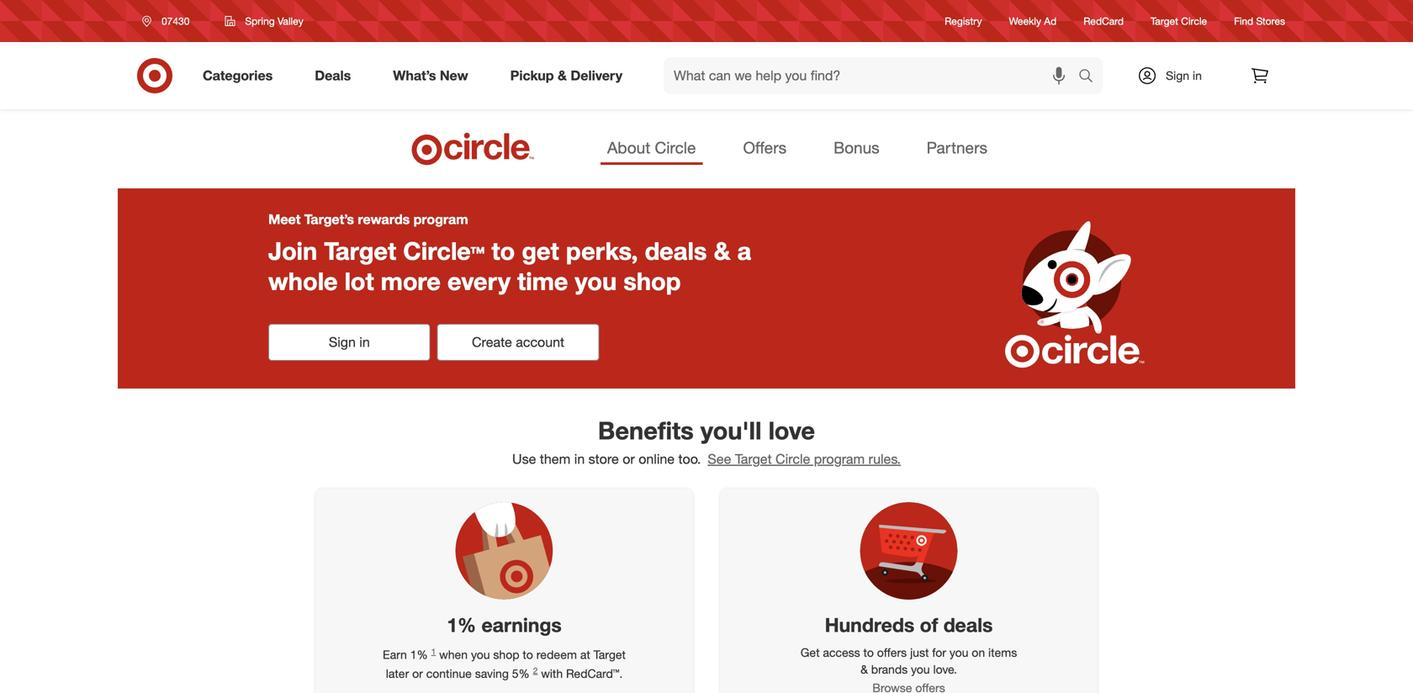 Task type: locate. For each thing, give the bounding box(es) containing it.
circle down love
[[776, 451, 810, 467]]

access
[[823, 645, 860, 660]]

weekly ad
[[1009, 15, 1057, 27]]

program
[[414, 211, 468, 227], [814, 451, 865, 467]]

& right 'pickup'
[[558, 67, 567, 84]]

offers
[[877, 645, 907, 660]]

target inside benefits you'll love use them in store or online too. see target circle program rules.
[[735, 451, 772, 467]]

what's
[[393, 67, 436, 84]]

circle right the about
[[655, 138, 696, 157]]

you down perks,
[[575, 266, 617, 296]]

sign inside button
[[329, 334, 356, 350]]

program left the rules.
[[814, 451, 865, 467]]

1 horizontal spatial 1%
[[447, 613, 476, 637]]

1 horizontal spatial shop
[[623, 266, 681, 296]]

0 horizontal spatial sign
[[329, 334, 356, 350]]

1% up when
[[447, 613, 476, 637]]

target right at
[[594, 647, 626, 662]]

0 horizontal spatial program
[[414, 211, 468, 227]]

in down lot
[[359, 334, 370, 350]]

or right store
[[623, 451, 635, 467]]

target up lot
[[324, 236, 396, 266]]

0 horizontal spatial to
[[492, 236, 515, 266]]

shop down the deals
[[623, 266, 681, 296]]

with
[[541, 666, 563, 681]]

or right later
[[412, 666, 423, 681]]

0 vertical spatial in
[[1193, 68, 1202, 83]]

2 vertical spatial circle
[[776, 451, 810, 467]]

1 horizontal spatial circle
[[776, 451, 810, 467]]

pickup
[[510, 67, 554, 84]]

sign down lot
[[329, 334, 356, 350]]

to left offers
[[863, 645, 874, 660]]

1%
[[447, 613, 476, 637], [410, 647, 428, 662]]

0 vertical spatial sign
[[1166, 68, 1189, 83]]

them
[[540, 451, 571, 467]]

hundreds
[[825, 613, 915, 637]]

0 horizontal spatial in
[[359, 334, 370, 350]]

1 horizontal spatial in
[[574, 451, 585, 467]]

0 vertical spatial 1%
[[447, 613, 476, 637]]

weekly
[[1009, 15, 1041, 27]]

0 vertical spatial sign in
[[1166, 68, 1202, 83]]

items
[[988, 645, 1017, 660]]

1 vertical spatial program
[[814, 451, 865, 467]]

you'll
[[701, 416, 762, 446]]

circle inside benefits you'll love use them in store or online too. see target circle program rules.
[[776, 451, 810, 467]]

too.
[[678, 451, 701, 467]]

1% left "1" link
[[410, 647, 428, 662]]

to up 2
[[523, 647, 533, 662]]

what's new link
[[379, 57, 489, 94]]

see target circle program rules. link
[[708, 450, 901, 469]]

time
[[517, 266, 568, 296]]

whole
[[268, 266, 338, 296]]

2 horizontal spatial to
[[863, 645, 874, 660]]

& inside 'link'
[[558, 67, 567, 84]]

1 vertical spatial shop
[[493, 647, 519, 662]]

0 horizontal spatial you
[[471, 647, 490, 662]]

1 horizontal spatial sign in
[[1166, 68, 1202, 83]]

pickup & delivery link
[[496, 57, 644, 94]]

0 horizontal spatial circle
[[655, 138, 696, 157]]

partners
[[927, 138, 988, 157]]

you up saving
[[471, 647, 490, 662]]

you inside meet target's rewards program join target circle™ to get perks, deals & a whole lot more every time you shop
[[575, 266, 617, 296]]

1 horizontal spatial &
[[714, 236, 730, 266]]

0 horizontal spatial sign in
[[329, 334, 370, 350]]

about circle link
[[601, 133, 703, 165]]

earn 1% 1
[[383, 646, 436, 662]]

1 horizontal spatial you
[[575, 266, 617, 296]]

in left store
[[574, 451, 585, 467]]

0 vertical spatial &
[[558, 67, 567, 84]]

&
[[558, 67, 567, 84], [714, 236, 730, 266]]

create account button
[[437, 324, 599, 361]]

2 vertical spatial in
[[574, 451, 585, 467]]

hundreds of deals get access to offers just for you on items & brands you love.
[[801, 613, 1017, 677]]

target inside meet target's rewards program join target circle™ to get perks, deals & a whole lot more every time you shop
[[324, 236, 396, 266]]

program inside benefits you'll love use them in store or online too. see target circle program rules.
[[814, 451, 865, 467]]

1 vertical spatial you
[[471, 647, 490, 662]]

just
[[910, 645, 929, 660]]

2 horizontal spatial circle
[[1181, 15, 1207, 27]]

2 horizontal spatial in
[[1193, 68, 1202, 83]]

target circle logo image
[[409, 131, 537, 167]]

sign in
[[1166, 68, 1202, 83], [329, 334, 370, 350]]

program up circle™
[[414, 211, 468, 227]]

0 horizontal spatial &
[[558, 67, 567, 84]]

1 vertical spatial &
[[714, 236, 730, 266]]

1 vertical spatial in
[[359, 334, 370, 350]]

you
[[575, 266, 617, 296], [471, 647, 490, 662]]

sign in link
[[1123, 57, 1228, 94]]

to inside hundreds of deals get access to offers just for you on items & brands you love.
[[863, 645, 874, 660]]

1 horizontal spatial program
[[814, 451, 865, 467]]

program inside meet target's rewards program join target circle™ to get perks, deals & a whole lot more every time you shop
[[414, 211, 468, 227]]

benefits you'll love use them in store or online too. see target circle program rules.
[[512, 416, 901, 467]]

online
[[639, 451, 675, 467]]

or
[[623, 451, 635, 467], [412, 666, 423, 681]]

1 vertical spatial or
[[412, 666, 423, 681]]

sign in down lot
[[329, 334, 370, 350]]

1 vertical spatial circle
[[655, 138, 696, 157]]

about
[[607, 138, 650, 157]]

0 vertical spatial program
[[414, 211, 468, 227]]

sign in button
[[268, 324, 430, 361]]

0 horizontal spatial or
[[412, 666, 423, 681]]

categories
[[203, 67, 273, 84]]

0 vertical spatial shop
[[623, 266, 681, 296]]

get
[[801, 645, 820, 660]]

in down the target circle link
[[1193, 68, 1202, 83]]

1 vertical spatial 1%
[[410, 647, 428, 662]]

continue
[[426, 666, 472, 681]]

to inside meet target's rewards program join target circle™ to get perks, deals & a whole lot more every time you shop
[[492, 236, 515, 266]]

target right see
[[735, 451, 772, 467]]

sign in down the target circle link
[[1166, 68, 1202, 83]]

circle left find
[[1181, 15, 1207, 27]]

1 horizontal spatial or
[[623, 451, 635, 467]]

0 vertical spatial circle
[[1181, 15, 1207, 27]]

sign down the target circle link
[[1166, 68, 1189, 83]]

to left get in the top of the page
[[492, 236, 515, 266]]

pickup & delivery
[[510, 67, 622, 84]]

deals link
[[300, 57, 372, 94]]

in
[[1193, 68, 1202, 83], [359, 334, 370, 350], [574, 451, 585, 467]]

0 horizontal spatial shop
[[493, 647, 519, 662]]

sign
[[1166, 68, 1189, 83], [329, 334, 356, 350]]

spring valley
[[245, 15, 303, 27]]

1 vertical spatial sign
[[329, 334, 356, 350]]

0 vertical spatial or
[[623, 451, 635, 467]]

valley
[[278, 15, 303, 27]]

to inside when you shop to redeem at target later or continue saving 5%
[[523, 647, 533, 662]]

a
[[737, 236, 751, 266]]

saving
[[475, 666, 509, 681]]

shop inside meet target's rewards program join target circle™ to get perks, deals & a whole lot more every time you shop
[[623, 266, 681, 296]]

for you on
[[932, 645, 985, 660]]

use
[[512, 451, 536, 467]]

0 vertical spatial you
[[575, 266, 617, 296]]

1 horizontal spatial to
[[523, 647, 533, 662]]

search button
[[1071, 57, 1111, 98]]

0 horizontal spatial 1%
[[410, 647, 428, 662]]

shop up saving
[[493, 647, 519, 662]]

shop
[[623, 266, 681, 296], [493, 647, 519, 662]]

to
[[492, 236, 515, 266], [863, 645, 874, 660], [523, 647, 533, 662]]

1 vertical spatial sign in
[[329, 334, 370, 350]]

what's new
[[393, 67, 468, 84]]

circle
[[1181, 15, 1207, 27], [655, 138, 696, 157], [776, 451, 810, 467]]

target
[[1151, 15, 1178, 27], [324, 236, 396, 266], [735, 451, 772, 467], [594, 647, 626, 662]]

target circle link
[[1151, 14, 1207, 28]]

& left a
[[714, 236, 730, 266]]



Task type: vqa. For each thing, say whether or not it's contained in the screenshot.
ease
no



Task type: describe. For each thing, give the bounding box(es) containing it.
1% inside the "earn 1% 1"
[[410, 647, 428, 662]]

earn
[[383, 647, 407, 662]]

registry
[[945, 15, 982, 27]]

find stores link
[[1234, 14, 1285, 28]]

circle for about circle
[[655, 138, 696, 157]]

you inside when you shop to redeem at target later or continue saving 5%
[[471, 647, 490, 662]]

2
[[533, 665, 538, 676]]

spring
[[245, 15, 275, 27]]

redcard™.
[[566, 666, 623, 681]]

spring valley button
[[214, 6, 314, 36]]

perks,
[[566, 236, 638, 266]]

benefits
[[598, 416, 694, 446]]

love
[[768, 416, 815, 446]]

07430 button
[[131, 6, 207, 36]]

offers link
[[736, 133, 793, 165]]

or inside benefits you'll love use them in store or online too. see target circle program rules.
[[623, 451, 635, 467]]

find stores
[[1234, 15, 1285, 27]]

see
[[708, 451, 731, 467]]

shop inside when you shop to redeem at target later or continue saving 5%
[[493, 647, 519, 662]]

when you shop to redeem at target later or continue saving 5%
[[386, 647, 626, 681]]

deals
[[315, 67, 351, 84]]

create account
[[472, 334, 564, 350]]

1 horizontal spatial sign
[[1166, 68, 1189, 83]]

circle™
[[403, 236, 485, 266]]

What can we help you find? suggestions appear below search field
[[664, 57, 1083, 94]]

bonus link
[[827, 133, 886, 165]]

find
[[1234, 15, 1253, 27]]

in inside benefits you'll love use them in store or online too. see target circle program rules.
[[574, 451, 585, 467]]

every
[[447, 266, 511, 296]]

about circle
[[607, 138, 696, 157]]

or inside when you shop to redeem at target later or continue saving 5%
[[412, 666, 423, 681]]

target's
[[304, 211, 354, 227]]

delivery
[[571, 67, 622, 84]]

redeem
[[536, 647, 577, 662]]

2 link
[[533, 665, 538, 676]]

deals
[[645, 236, 707, 266]]

when
[[439, 647, 468, 662]]

later
[[386, 666, 409, 681]]

circle for target circle
[[1181, 15, 1207, 27]]

target inside when you shop to redeem at target later or continue saving 5%
[[594, 647, 626, 662]]

registry link
[[945, 14, 982, 28]]

1
[[431, 646, 436, 657]]

search
[[1071, 69, 1111, 85]]

create
[[472, 334, 512, 350]]

meet
[[268, 211, 301, 227]]

join
[[268, 236, 317, 266]]

& brands you love.
[[861, 662, 957, 677]]

store
[[589, 451, 619, 467]]

bonus
[[834, 138, 880, 157]]

redcard
[[1084, 15, 1124, 27]]

stores
[[1256, 15, 1285, 27]]

offers
[[743, 138, 787, 157]]

in inside button
[[359, 334, 370, 350]]

new
[[440, 67, 468, 84]]

07430
[[162, 15, 190, 27]]

rules.
[[869, 451, 901, 467]]

sign in inside button
[[329, 334, 370, 350]]

more
[[381, 266, 441, 296]]

1 link
[[431, 646, 436, 657]]

categories link
[[188, 57, 294, 94]]

at
[[580, 647, 590, 662]]

weekly ad link
[[1009, 14, 1057, 28]]

rewards
[[358, 211, 410, 227]]

5%
[[512, 666, 530, 681]]

& inside meet target's rewards program join target circle™ to get perks, deals & a whole lot more every time you shop
[[714, 236, 730, 266]]

partners link
[[920, 133, 994, 165]]

redcard link
[[1084, 14, 1124, 28]]

get
[[522, 236, 559, 266]]

earnings
[[482, 613, 562, 637]]

ad
[[1044, 15, 1057, 27]]

lot
[[345, 266, 374, 296]]

of deals
[[920, 613, 993, 637]]

target up sign in link at the top right
[[1151, 15, 1178, 27]]

account
[[516, 334, 564, 350]]

target circle
[[1151, 15, 1207, 27]]

1% earnings
[[447, 613, 562, 637]]

2 with redcard™.
[[533, 665, 623, 681]]

meet target's rewards program join target circle™ to get perks, deals & a whole lot more every time you shop
[[268, 211, 751, 296]]



